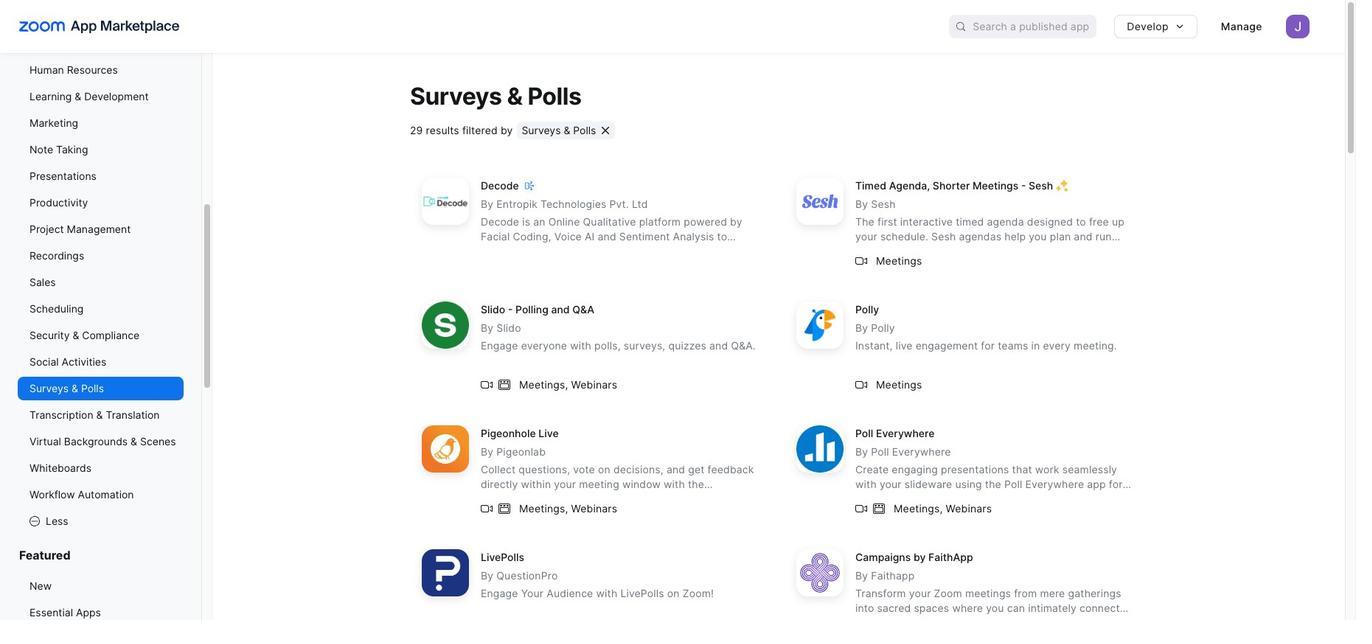 Task type: locate. For each thing, give the bounding box(es) containing it.
with down the create
[[855, 478, 877, 491]]

by left faithapp
[[914, 551, 926, 564]]

to left free
[[1076, 216, 1086, 228]]

transform
[[855, 587, 906, 600]]

2 vertical spatial surveys & polls
[[29, 382, 104, 395]]

you up followers. on the bottom of page
[[986, 602, 1004, 615]]

meetings,
[[519, 378, 568, 391], [519, 502, 568, 515], [894, 502, 943, 515]]

0 vertical spatial to
[[1076, 216, 1086, 228]]

develop
[[1127, 20, 1169, 32]]

by inside slido - polling and q&a by slido engage everyone with polls, surveys, quizzes and q&a.
[[481, 322, 493, 334]]

0 vertical spatial meetings
[[973, 179, 1019, 192]]

0 horizontal spatial for
[[584, 493, 598, 505]]

that
[[1012, 463, 1032, 476]]

0 vertical spatial you
[[1029, 230, 1047, 243]]

presentations
[[29, 170, 97, 182]]

by inside pigeonhole live by pigeonlab collect questions, vote on decisions, and get feedback directly within your meeting window with the pigeonhole live app for zoom
[[481, 446, 493, 458]]

the down get
[[688, 478, 704, 491]]

by inside by sesh the first interactive timed agenda designed to free up your schedule. sesh agendas help you plan and run efficient, engaging meetings.
[[855, 198, 868, 210]]

1 vertical spatial by
[[730, 216, 742, 228]]

2 horizontal spatial for
[[1109, 478, 1123, 491]]

1 vertical spatial app
[[562, 493, 581, 505]]

0 horizontal spatial you
[[986, 602, 1004, 615]]

security
[[29, 329, 70, 341]]

project
[[29, 223, 64, 235]]

surveys & polls link
[[18, 377, 184, 400]]

surveys & polls for 'surveys & polls' link at the left bottom
[[29, 382, 104, 395]]

app down seamlessly
[[1087, 478, 1106, 491]]

an
[[533, 216, 545, 228]]

ai
[[585, 230, 595, 243]]

manage button
[[1209, 15, 1274, 38]]

directly
[[481, 478, 518, 491]]

2 horizontal spatial surveys
[[522, 124, 561, 137]]

research
[[618, 245, 661, 258]]

meetings, for engaging
[[894, 502, 943, 515]]

everywhere up slideware
[[892, 446, 951, 458]]

0 vertical spatial slido
[[481, 303, 505, 316]]

& inside button
[[564, 124, 570, 137]]

audience
[[547, 587, 593, 600]]

sesh
[[1029, 179, 1053, 192], [871, 198, 896, 210], [931, 230, 956, 243]]

gatherings
[[1068, 587, 1121, 600]]

2 vertical spatial poll
[[1004, 478, 1022, 491]]

1 vertical spatial livepolls
[[620, 587, 664, 600]]

banner
[[0, 0, 1345, 53]]

zoom down the create
[[855, 493, 884, 505]]

everyone
[[521, 339, 567, 352]]

0 vertical spatial live
[[539, 427, 559, 440]]

for down seamlessly
[[1109, 478, 1123, 491]]

2 decode from the top
[[481, 216, 519, 228]]

surveys & polls inside button
[[522, 124, 596, 137]]

1 horizontal spatial zoom
[[855, 493, 884, 505]]

meeting
[[579, 478, 619, 491]]

sesh up first at the top of page
[[871, 198, 896, 210]]

with down spaces
[[917, 617, 938, 620]]

1 vertical spatial decode
[[481, 216, 519, 228]]

with left polls,
[[570, 339, 591, 352]]

meetings, for slido
[[519, 378, 568, 391]]

meetings, webinars down meeting
[[519, 502, 617, 515]]

0 vertical spatial engage
[[481, 339, 518, 352]]

1 vertical spatial pigeonhole
[[481, 493, 536, 505]]

analyze
[[577, 245, 615, 258]]

meetings down live
[[876, 378, 922, 391]]

0 horizontal spatial zoom
[[601, 493, 629, 505]]

recordings link
[[18, 244, 184, 268]]

surveys right filtered
[[522, 124, 561, 137]]

1 vertical spatial you
[[986, 602, 1004, 615]]

engage inside slido - polling and q&a by slido engage everyone with polls, surveys, quizzes and q&a.
[[481, 339, 518, 352]]

to inside "by entropik technologies pvt. ltd decode is an online qualitative platform powered by facial coding, voice ai and sentiment analysis to record, collate and analyze research interviews."
[[717, 230, 727, 243]]

everywhere down work
[[1025, 478, 1084, 491]]

polls inside surveys & polls button
[[573, 124, 596, 137]]

live
[[539, 427, 559, 440], [539, 493, 559, 505]]

virtual backgrounds & scenes
[[29, 435, 176, 448]]

meetings, down everyone
[[519, 378, 568, 391]]

you down designed
[[1029, 230, 1047, 243]]

1 vertical spatial -
[[508, 303, 513, 316]]

decode up entropik
[[481, 179, 519, 192]]

results
[[426, 124, 459, 137]]

to down powered
[[717, 230, 727, 243]]

you inside by sesh the first interactive timed agenda designed to free up your schedule. sesh agendas help you plan and run efficient, engaging meetings.
[[1029, 230, 1047, 243]]

livepolls left zoom! at the bottom right of page
[[620, 587, 664, 600]]

pigeonhole up pigeonlab
[[481, 427, 536, 440]]

followers.
[[966, 617, 1014, 620]]

agendas
[[959, 230, 1002, 243]]

2 engage from the top
[[481, 587, 518, 600]]

zoom!
[[683, 587, 714, 600]]

meetings up agenda
[[973, 179, 1019, 192]]

1 vertical spatial surveys
[[522, 124, 561, 137]]

up
[[1112, 216, 1124, 228]]

every
[[1043, 339, 1071, 352]]

the
[[688, 478, 704, 491], [985, 478, 1001, 491]]

technologies
[[541, 198, 607, 210]]

2 vertical spatial meetings
[[876, 378, 922, 391]]

1 horizontal spatial app
[[1087, 478, 1106, 491]]

by inside poll everywhere by poll everywhere create engaging presentations that work seamlessly with your slideware using the poll everywhere app for zoom
[[855, 446, 868, 458]]

zoom inside pigeonhole live by pigeonlab collect questions, vote on decisions, and get feedback directly within your meeting window with the pigeonhole live app for zoom
[[601, 493, 629, 505]]

social activities
[[29, 355, 106, 368]]

1 horizontal spatial to
[[1076, 216, 1086, 228]]

0 vertical spatial decode
[[481, 179, 519, 192]]

for inside pigeonhole live by pigeonlab collect questions, vote on decisions, and get feedback directly within your meeting window with the pigeonhole live app for zoom
[[584, 493, 598, 505]]

webinars down polls,
[[571, 378, 617, 391]]

and down into
[[855, 617, 874, 620]]

with right the window
[[664, 478, 685, 491]]

with right audience
[[596, 587, 617, 600]]

meetings, down slideware
[[894, 502, 943, 515]]

your
[[855, 230, 877, 243], [554, 478, 576, 491], [880, 478, 902, 491], [909, 587, 931, 600], [941, 617, 963, 620]]

and inside by sesh the first interactive timed agenda designed to free up your schedule. sesh agendas help you plan and run efficient, engaging meetings.
[[1074, 230, 1093, 243]]

polly by polly instant, live engagement for teams in every meeting.
[[855, 303, 1117, 352]]

2 vertical spatial for
[[584, 493, 598, 505]]

2 the from the left
[[985, 478, 1001, 491]]

surveys for 'surveys & polls' link at the left bottom
[[29, 382, 69, 395]]

meetings
[[973, 179, 1019, 192], [876, 254, 922, 267], [876, 378, 922, 391]]

1 vertical spatial to
[[717, 230, 727, 243]]

0 vertical spatial -
[[1021, 179, 1026, 192]]

2 pigeonhole from the top
[[481, 493, 536, 505]]

0 horizontal spatial livepolls
[[481, 551, 524, 564]]

surveys & polls for surveys & polls button
[[522, 124, 596, 137]]

surveys
[[410, 82, 502, 111], [522, 124, 561, 137], [29, 382, 69, 395]]

activities
[[62, 355, 106, 368]]

polls for 'surveys & polls' link at the left bottom
[[81, 382, 104, 395]]

q&a
[[572, 303, 594, 316]]

- left polling
[[508, 303, 513, 316]]

1 vertical spatial sesh
[[871, 198, 896, 210]]

engaging up slideware
[[892, 463, 938, 476]]

campaigns
[[855, 551, 911, 564]]

1 vertical spatial surveys & polls
[[522, 124, 596, 137]]

engaging
[[902, 245, 948, 258], [892, 463, 938, 476]]

your inside poll everywhere by poll everywhere create engaging presentations that work seamlessly with your slideware using the poll everywhere app for zoom
[[880, 478, 902, 491]]

1 horizontal spatial by
[[730, 216, 742, 228]]

polls inside 'surveys & polls' link
[[81, 382, 104, 395]]

vote
[[573, 463, 595, 476]]

webinars down using
[[946, 502, 992, 515]]

livepolls up questionpro
[[481, 551, 524, 564]]

1 vertical spatial polls
[[573, 124, 596, 137]]

webinars for decisions,
[[571, 502, 617, 515]]

everywhere up the create
[[876, 427, 935, 440]]

0 horizontal spatial on
[[598, 463, 610, 476]]

1 vertical spatial meetings
[[876, 254, 922, 267]]

your down the the
[[855, 230, 877, 243]]

0 vertical spatial engaging
[[902, 245, 948, 258]]

meetings, webinars down everyone
[[519, 378, 617, 391]]

for left teams
[[981, 339, 995, 352]]

engaging down schedule.
[[902, 245, 948, 258]]

1 vertical spatial everywhere
[[892, 446, 951, 458]]

on left zoom! at the bottom right of page
[[667, 587, 680, 600]]

quizzes
[[668, 339, 706, 352]]

on inside pigeonhole live by pigeonlab collect questions, vote on decisions, and get feedback directly within your meeting window with the pigeonhole live app for zoom
[[598, 463, 610, 476]]

slido left polling
[[481, 303, 505, 316]]

meetings.
[[951, 245, 1000, 258]]

engage
[[481, 339, 518, 352], [481, 587, 518, 600]]

and left run
[[1074, 230, 1093, 243]]

2 horizontal spatial zoom
[[934, 587, 962, 600]]

decode
[[481, 179, 519, 192], [481, 216, 519, 228]]

& for security & compliance link
[[73, 329, 79, 341]]

surveys up 29 results filtered by
[[410, 82, 502, 111]]

1 horizontal spatial on
[[667, 587, 680, 600]]

meetings down schedule.
[[876, 254, 922, 267]]

0 vertical spatial pigeonhole
[[481, 427, 536, 440]]

0 horizontal spatial to
[[717, 230, 727, 243]]

& inside 'link'
[[96, 409, 103, 421]]

0 vertical spatial on
[[598, 463, 610, 476]]

live
[[896, 339, 913, 352]]

productivity link
[[18, 191, 184, 215]]

online
[[548, 216, 580, 228]]

can
[[1007, 602, 1025, 615]]

2 vertical spatial polls
[[81, 382, 104, 395]]

scenes
[[140, 435, 176, 448]]

sesh down the interactive
[[931, 230, 956, 243]]

surveys down social in the bottom of the page
[[29, 382, 69, 395]]

0 horizontal spatial the
[[688, 478, 704, 491]]

live down 'within'
[[539, 493, 559, 505]]

security & compliance link
[[18, 324, 184, 347]]

from
[[1014, 587, 1037, 600]]

0 horizontal spatial app
[[562, 493, 581, 505]]

timed
[[956, 216, 984, 228]]

slido down polling
[[497, 322, 521, 334]]

workflow automation link
[[18, 483, 184, 507]]

develop button
[[1114, 15, 1197, 38]]

0 horizontal spatial by
[[501, 124, 513, 137]]

meetings, down 'within'
[[519, 502, 568, 515]]

you inside campaigns by faithapp by faithapp transform your zoom meetings from mere gatherings into sacred spaces where you can intimately connect and engage with your followers.
[[986, 602, 1004, 615]]

0 horizontal spatial -
[[508, 303, 513, 316]]

learning & development
[[29, 90, 149, 103]]

and down qualitative
[[598, 230, 616, 243]]

for inside poll everywhere by poll everywhere create engaging presentations that work seamlessly with your slideware using the poll everywhere app for zoom
[[1109, 478, 1123, 491]]

webinars down meeting
[[571, 502, 617, 515]]

1 engage from the top
[[481, 339, 518, 352]]

2 vertical spatial sesh
[[931, 230, 956, 243]]

by inside "by entropik technologies pvt. ltd decode is an online qualitative platform powered by facial coding, voice ai and sentiment analysis to record, collate and analyze research interviews."
[[481, 198, 493, 210]]

for
[[981, 339, 995, 352], [1109, 478, 1123, 491], [584, 493, 598, 505]]

presentations link
[[18, 164, 184, 188]]

1 horizontal spatial for
[[981, 339, 995, 352]]

polly
[[855, 303, 879, 316], [871, 322, 895, 334]]

1 vertical spatial on
[[667, 587, 680, 600]]

livepolls
[[481, 551, 524, 564], [620, 587, 664, 600]]

for down meeting
[[584, 493, 598, 505]]

zoom inside poll everywhere by poll everywhere create engaging presentations that work seamlessly with your slideware using the poll everywhere app for zoom
[[855, 493, 884, 505]]

your up spaces
[[909, 587, 931, 600]]

sentiment
[[619, 230, 670, 243]]

and inside pigeonhole live by pigeonlab collect questions, vote on decisions, and get feedback directly within your meeting window with the pigeonhole live app for zoom
[[667, 463, 685, 476]]

2 vertical spatial surveys
[[29, 382, 69, 395]]

zoom down meeting
[[601, 493, 629, 505]]

with inside poll everywhere by poll everywhere create engaging presentations that work seamlessly with your slideware using the poll everywhere app for zoom
[[855, 478, 877, 491]]

your down 'vote'
[[554, 478, 576, 491]]

meetings, webinars down slideware
[[894, 502, 992, 515]]

interviews.
[[664, 245, 719, 258]]

taking
[[56, 143, 88, 156]]

0 vertical spatial app
[[1087, 478, 1106, 491]]

by inside campaigns by faithapp by faithapp transform your zoom meetings from mere gatherings into sacred spaces where you can intimately connect and engage with your followers.
[[914, 551, 926, 564]]

the down presentations on the right bottom
[[985, 478, 1001, 491]]

scheduling
[[29, 302, 84, 315]]

sales link
[[18, 271, 184, 294]]

0 horizontal spatial surveys
[[29, 382, 69, 395]]

1 vertical spatial engage
[[481, 587, 518, 600]]

by right powered
[[730, 216, 742, 228]]

scheduling link
[[18, 297, 184, 321]]

project management link
[[18, 218, 184, 241]]

1 horizontal spatial you
[[1029, 230, 1047, 243]]

Search text field
[[973, 16, 1097, 37]]

0 vertical spatial for
[[981, 339, 995, 352]]

1 vertical spatial engaging
[[892, 463, 938, 476]]

mere
[[1040, 587, 1065, 600]]

whiteboards
[[29, 462, 91, 474]]

polls for surveys & polls button
[[573, 124, 596, 137]]

by right filtered
[[501, 124, 513, 137]]

your inside pigeonhole live by pigeonlab collect questions, vote on decisions, and get feedback directly within your meeting window with the pigeonhole live app for zoom
[[554, 478, 576, 491]]

by sesh the first interactive timed agenda designed to free up your schedule. sesh agendas help you plan and run efficient, engaging meetings.
[[855, 198, 1124, 258]]

0 vertical spatial surveys & polls
[[410, 82, 581, 111]]

zoom up spaces
[[934, 587, 962, 600]]

and left get
[[667, 463, 685, 476]]

- up agenda
[[1021, 179, 1026, 192]]

pigeonhole down directly
[[481, 493, 536, 505]]

slido - polling and q&a by slido engage everyone with polls, surveys, quizzes and q&a.
[[481, 303, 756, 352]]

1 vertical spatial live
[[539, 493, 559, 505]]

sesh up designed
[[1029, 179, 1053, 192]]

app down meeting
[[562, 493, 581, 505]]

1 horizontal spatial livepolls
[[620, 587, 664, 600]]

1 horizontal spatial sesh
[[931, 230, 956, 243]]

surveys inside button
[[522, 124, 561, 137]]

0 vertical spatial sesh
[[1029, 179, 1053, 192]]

meetings
[[965, 587, 1011, 600]]

2 horizontal spatial by
[[914, 551, 926, 564]]

engaging inside by sesh the first interactive timed agenda designed to free up your schedule. sesh agendas help you plan and run efficient, engaging meetings.
[[902, 245, 948, 258]]

on up meeting
[[598, 463, 610, 476]]

app inside pigeonhole live by pigeonlab collect questions, vote on decisions, and get feedback directly within your meeting window with the pigeonhole live app for zoom
[[562, 493, 581, 505]]

2 vertical spatial by
[[914, 551, 926, 564]]

1 horizontal spatial surveys
[[410, 82, 502, 111]]

decode up facial
[[481, 216, 519, 228]]

- inside slido - polling and q&a by slido engage everyone with polls, surveys, quizzes and q&a.
[[508, 303, 513, 316]]

2 horizontal spatial sesh
[[1029, 179, 1053, 192]]

your down the create
[[880, 478, 902, 491]]

human resources
[[29, 63, 118, 76]]

polls,
[[594, 339, 621, 352]]

engage left everyone
[[481, 339, 518, 352]]

1 the from the left
[[688, 478, 704, 491]]

0 vertical spatial polls
[[528, 82, 581, 111]]

0 vertical spatial surveys
[[410, 82, 502, 111]]

1 horizontal spatial the
[[985, 478, 1001, 491]]

with inside slido - polling and q&a by slido engage everyone with polls, surveys, quizzes and q&a.
[[570, 339, 591, 352]]

1 vertical spatial for
[[1109, 478, 1123, 491]]

engaging inside poll everywhere by poll everywhere create engaging presentations that work seamlessly with your slideware using the poll everywhere app for zoom
[[892, 463, 938, 476]]

live up pigeonlab
[[539, 427, 559, 440]]

engage down questionpro
[[481, 587, 518, 600]]

polls
[[528, 82, 581, 111], [573, 124, 596, 137], [81, 382, 104, 395]]

with inside livepolls by questionpro engage your audience with livepolls on zoom!
[[596, 587, 617, 600]]



Task type: describe. For each thing, give the bounding box(es) containing it.
with inside campaigns by faithapp by faithapp transform your zoom meetings from mere gatherings into sacred spaces where you can intimately connect and engage with your followers.
[[917, 617, 938, 620]]

0 vertical spatial poll
[[855, 427, 873, 440]]

workflow
[[29, 488, 75, 501]]

your inside by sesh the first interactive timed agenda designed to free up your schedule. sesh agendas help you plan and run efficient, engaging meetings.
[[855, 230, 877, 243]]

intimately
[[1028, 602, 1077, 615]]

by inside polly by polly instant, live engagement for teams in every meeting.
[[855, 322, 868, 334]]

you for can
[[986, 602, 1004, 615]]

new link
[[18, 574, 184, 598]]

for inside polly by polly instant, live engagement for teams in every meeting.
[[981, 339, 995, 352]]

social
[[29, 355, 59, 368]]

meetings, webinars for engage
[[519, 378, 617, 391]]

manage
[[1221, 20, 1262, 32]]

surveys & polls button
[[517, 122, 615, 140]]

& for surveys & polls button
[[564, 124, 570, 137]]

surveys for surveys & polls button
[[522, 124, 561, 137]]

0 vertical spatial everywhere
[[876, 427, 935, 440]]

whiteboards link
[[18, 456, 184, 480]]

you for plan
[[1029, 230, 1047, 243]]

note
[[29, 143, 53, 156]]

by inside livepolls by questionpro engage your audience with livepolls on zoom!
[[481, 570, 493, 582]]

1 pigeonhole from the top
[[481, 427, 536, 440]]

0 horizontal spatial sesh
[[871, 198, 896, 210]]

into
[[855, 602, 874, 615]]

engage
[[877, 617, 914, 620]]

1 vertical spatial polly
[[871, 322, 895, 334]]

seamlessly
[[1062, 463, 1117, 476]]

1 decode from the top
[[481, 179, 519, 192]]

0 vertical spatial polly
[[855, 303, 879, 316]]

and down the voice
[[555, 245, 574, 258]]

0 vertical spatial livepolls
[[481, 551, 524, 564]]

translation
[[106, 409, 160, 421]]

1 vertical spatial poll
[[871, 446, 889, 458]]

entropik
[[497, 198, 538, 210]]

backgrounds
[[64, 435, 128, 448]]

essential
[[29, 606, 73, 619]]

productivity
[[29, 196, 88, 209]]

sacred
[[877, 602, 911, 615]]

ltd
[[632, 198, 648, 210]]

timed agenda, shorter meetings - sesh
[[855, 179, 1053, 192]]

window
[[622, 478, 661, 491]]

to inside by sesh the first interactive timed agenda designed to free up your schedule. sesh agendas help you plan and run efficient, engaging meetings.
[[1076, 216, 1086, 228]]

connect
[[1080, 602, 1120, 615]]

create
[[855, 463, 889, 476]]

recordings
[[29, 249, 84, 262]]

by inside campaigns by faithapp by faithapp transform your zoom meetings from mere gatherings into sacred spaces where you can intimately connect and engage with your followers.
[[855, 570, 868, 582]]

search a published app element
[[949, 15, 1097, 38]]

29 results filtered by
[[410, 124, 513, 137]]

by inside "by entropik technologies pvt. ltd decode is an online qualitative platform powered by facial coding, voice ai and sentiment analysis to record, collate and analyze research interviews."
[[730, 216, 742, 228]]

meetings, webinars for presentations
[[894, 502, 992, 515]]

human resources link
[[18, 58, 184, 82]]

and inside campaigns by faithapp by faithapp transform your zoom meetings from mere gatherings into sacred spaces where you can intimately connect and engage with your followers.
[[855, 617, 874, 620]]

plan
[[1050, 230, 1071, 243]]

schedule.
[[880, 230, 928, 243]]

help
[[1005, 230, 1026, 243]]

spaces
[[914, 602, 949, 615]]

within
[[521, 478, 551, 491]]

teams
[[998, 339, 1028, 352]]

essential apps link
[[18, 601, 184, 620]]

meetings, for vote
[[519, 502, 568, 515]]

1 horizontal spatial -
[[1021, 179, 1026, 192]]

app inside poll everywhere by poll everywhere create engaging presentations that work seamlessly with your slideware using the poll everywhere app for zoom
[[1087, 478, 1106, 491]]

webinars for everyone
[[571, 378, 617, 391]]

featured
[[19, 548, 70, 563]]

29
[[410, 124, 423, 137]]

run
[[1096, 230, 1112, 243]]

on inside livepolls by questionpro engage your audience with livepolls on zoom!
[[667, 587, 680, 600]]

apps
[[76, 606, 101, 619]]

decode inside "by entropik technologies pvt. ltd decode is an online qualitative platform powered by facial coding, voice ai and sentiment analysis to record, collate and analyze research interviews."
[[481, 216, 519, 228]]

zoom inside campaigns by faithapp by faithapp transform your zoom meetings from mere gatherings into sacred spaces where you can intimately connect and engage with your followers.
[[934, 587, 962, 600]]

security & compliance
[[29, 329, 140, 341]]

livepolls by questionpro engage your audience with livepolls on zoom!
[[481, 551, 714, 600]]

meetings for timed
[[876, 254, 922, 267]]

meetings for engagement
[[876, 378, 922, 391]]

presentations
[[941, 463, 1009, 476]]

the inside poll everywhere by poll everywhere create engaging presentations that work seamlessly with your slideware using the poll everywhere app for zoom
[[985, 478, 1001, 491]]

development
[[84, 90, 149, 103]]

and left q&a.
[[709, 339, 728, 352]]

new
[[29, 580, 52, 592]]

transcription & translation link
[[18, 403, 184, 427]]

& for transcription & translation 'link'
[[96, 409, 103, 421]]

is
[[522, 216, 530, 228]]

voice
[[554, 230, 582, 243]]

analysis
[[673, 230, 714, 243]]

& for 'surveys & polls' link at the left bottom
[[72, 382, 78, 395]]

first
[[877, 216, 897, 228]]

your
[[521, 587, 544, 600]]

with inside pigeonhole live by pigeonlab collect questions, vote on decisions, and get feedback directly within your meeting window with the pigeonhole live app for zoom
[[664, 478, 685, 491]]

resources
[[67, 63, 118, 76]]

engage inside livepolls by questionpro engage your audience with livepolls on zoom!
[[481, 587, 518, 600]]

the inside pigeonhole live by pigeonlab collect questions, vote on decisions, and get feedback directly within your meeting window with the pigeonhole live app for zoom
[[688, 478, 704, 491]]

qualitative
[[583, 216, 636, 228]]

slideware
[[905, 478, 952, 491]]

webinars for that
[[946, 502, 992, 515]]

agenda,
[[889, 179, 930, 192]]

poll everywhere by poll everywhere create engaging presentations that work seamlessly with your slideware using the poll everywhere app for zoom
[[855, 427, 1123, 505]]

learning
[[29, 90, 72, 103]]

marketing link
[[18, 111, 184, 135]]

decisions,
[[613, 463, 664, 476]]

note taking
[[29, 143, 88, 156]]

1 vertical spatial slido
[[497, 322, 521, 334]]

social activities link
[[18, 350, 184, 374]]

meetings, webinars for on
[[519, 502, 617, 515]]

banner containing develop
[[0, 0, 1345, 53]]

by entropik technologies pvt. ltd decode is an online qualitative platform powered by facial coding, voice ai and sentiment analysis to record, collate and analyze research interviews.
[[481, 198, 742, 258]]

pigeonhole live by pigeonlab collect questions, vote on decisions, and get feedback directly within your meeting window with the pigeonhole live app for zoom
[[481, 427, 754, 505]]

filtered
[[462, 124, 498, 137]]

polling
[[516, 303, 549, 316]]

0 vertical spatial by
[[501, 124, 513, 137]]

virtual backgrounds & scenes link
[[18, 430, 184, 454]]

using
[[955, 478, 982, 491]]

record,
[[481, 245, 516, 258]]

meeting.
[[1074, 339, 1117, 352]]

your down where
[[941, 617, 963, 620]]

where
[[952, 602, 983, 615]]

agenda
[[987, 216, 1024, 228]]

2 vertical spatial everywhere
[[1025, 478, 1084, 491]]

and left the q&a
[[551, 303, 570, 316]]

work
[[1035, 463, 1059, 476]]

efficient,
[[855, 245, 899, 258]]

& for the 'learning & development' link
[[75, 90, 81, 103]]

campaigns by faithapp by faithapp transform your zoom meetings from mere gatherings into sacred spaces where you can intimately connect and engage with your followers.
[[855, 551, 1121, 620]]

coding,
[[513, 230, 551, 243]]

questionpro
[[497, 570, 558, 582]]

facial
[[481, 230, 510, 243]]

human
[[29, 63, 64, 76]]



Task type: vqa. For each thing, say whether or not it's contained in the screenshot.


